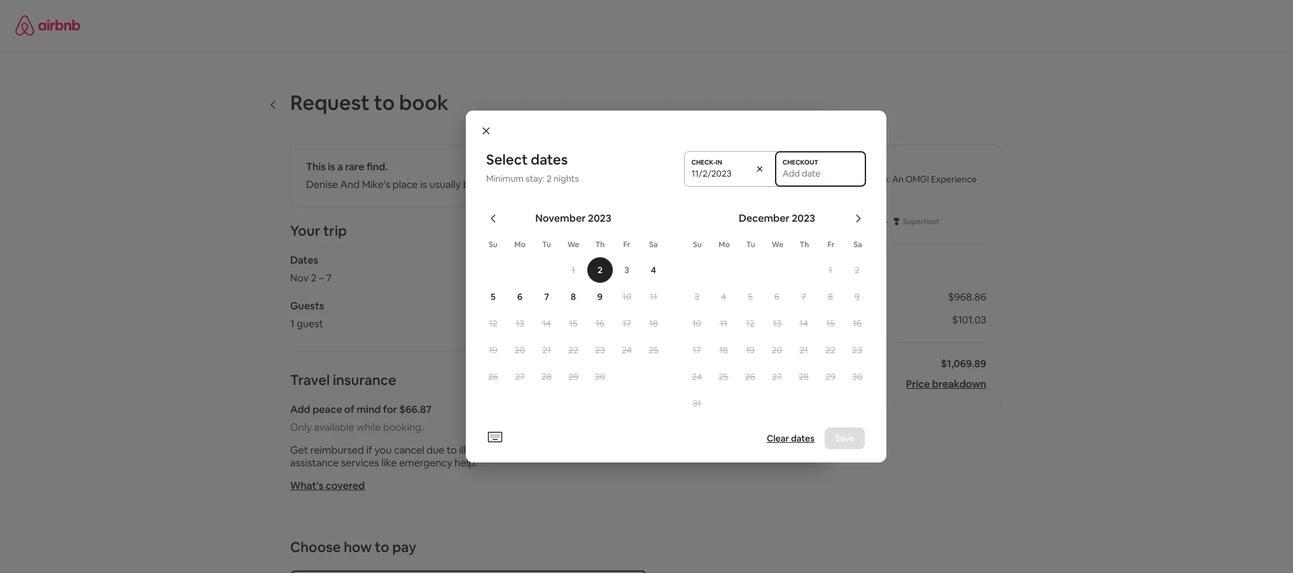 Task type: vqa. For each thing, say whether or not it's contained in the screenshot.


Task type: locate. For each thing, give the bounding box(es) containing it.
24 button
[[613, 338, 640, 363], [683, 365, 710, 390]]

4 button
[[640, 258, 667, 283], [710, 284, 737, 310]]

due
[[427, 444, 444, 458]]

20 button
[[507, 338, 533, 363], [764, 338, 790, 363]]

omg!
[[906, 174, 929, 185]]

1 fr from the left
[[623, 240, 630, 250]]

2 edit from the top
[[628, 300, 647, 313]]

we down december 2023
[[772, 240, 784, 250]]

1 horizontal spatial su
[[693, 240, 702, 250]]

th
[[595, 240, 605, 250], [800, 240, 809, 250]]

0 horizontal spatial 5 button
[[480, 284, 507, 310]]

fr
[[623, 240, 630, 250], [828, 240, 835, 250]]

0 vertical spatial 18
[[649, 318, 658, 330]]

0 horizontal spatial 1
[[290, 318, 294, 331]]

27
[[515, 372, 525, 383], [772, 372, 782, 383]]

tu down november
[[542, 240, 551, 250]]

sa
[[649, 240, 658, 250], [854, 240, 862, 250]]

1 horizontal spatial 29 button
[[817, 365, 844, 390]]

2 button down 385 reviews
[[844, 258, 871, 283]]

22 for second 22 button from left
[[825, 345, 835, 356]]

nov
[[290, 272, 309, 285]]

1 horizontal spatial 15
[[826, 318, 835, 330]]

save
[[835, 433, 855, 445]]

1 horizontal spatial 25
[[719, 372, 728, 383]]

21
[[542, 345, 551, 356], [799, 345, 808, 356]]

1 mo from the left
[[514, 240, 525, 250]]

2 12 from the left
[[746, 318, 755, 330]]

24 for 24 button to the bottom
[[692, 372, 702, 383]]

1 horizontal spatial 4
[[721, 291, 726, 303]]

to left 'book'
[[374, 90, 395, 116]]

1 horizontal spatial 9
[[855, 291, 860, 303]]

9 button
[[587, 284, 613, 310], [844, 284, 871, 310]]

2 2 button from the left
[[844, 258, 871, 283]]

dates inside select dates minimum stay: 2 nights
[[531, 151, 568, 169]]

1 horizontal spatial 19 button
[[737, 338, 764, 363]]

we down november 2023
[[567, 240, 579, 250]]

0 horizontal spatial 15
[[569, 318, 578, 330]]

2 1 button from the left
[[817, 258, 844, 283]]

1 horizontal spatial 17
[[693, 345, 701, 356]]

28 button
[[533, 365, 560, 390], [790, 365, 817, 390]]

18 button
[[640, 311, 667, 337], [710, 338, 737, 363]]

0 vertical spatial 24 button
[[613, 338, 640, 363]]

16 for first 16 button from left
[[596, 318, 605, 330]]

0 horizontal spatial 30
[[595, 372, 605, 383]]

calendar application
[[466, 199, 1289, 428]]

is left "a"
[[328, 160, 335, 174]]

0 horizontal spatial 3 button
[[613, 258, 640, 283]]

4
[[651, 265, 656, 276], [721, 291, 726, 303]]

$968.86
[[948, 291, 986, 304]]

0 horizontal spatial 19 button
[[480, 338, 507, 363]]

november 2023
[[535, 212, 611, 225]]

0 horizontal spatial 15 button
[[560, 311, 587, 337]]

0 vertical spatial 25
[[649, 345, 658, 356]]

0 vertical spatial 18 button
[[640, 311, 667, 337]]

1 20 button from the left
[[507, 338, 533, 363]]

1 we from the left
[[567, 240, 579, 250]]

7 button
[[533, 284, 560, 310], [790, 284, 817, 310]]

dates for clear
[[791, 433, 815, 445]]

16 button
[[587, 311, 613, 337], [844, 311, 871, 337]]

0 horizontal spatial 25
[[649, 345, 658, 356]]

18
[[649, 318, 658, 330], [719, 345, 728, 356]]

1 horizontal spatial 6 button
[[764, 284, 790, 310]]

21 for first the 21 button from the left
[[542, 345, 551, 356]]

taxes
[[722, 314, 748, 327]]

0 vertical spatial 4 button
[[640, 258, 667, 283]]

nights up taxes in the right bottom of the page
[[730, 291, 759, 304]]

2023 for november 2023
[[588, 212, 611, 225]]

of
[[344, 403, 354, 417]]

2 29 from the left
[[825, 372, 836, 383]]

20 for second 20 button from right
[[515, 345, 525, 356]]

1 horizontal spatial 11
[[720, 318, 727, 330]]

2 13 button from the left
[[764, 311, 790, 337]]

15 for 2nd 15 button from left
[[826, 318, 835, 330]]

25 button
[[640, 338, 667, 363], [710, 365, 737, 390]]

1 27 from the left
[[515, 372, 525, 383]]

back image
[[269, 100, 279, 110]]

1 28 from the left
[[541, 372, 552, 383]]

1 horizontal spatial 4 button
[[710, 284, 737, 310]]

like
[[381, 457, 397, 470]]

to left pay
[[375, 539, 389, 557]]

2 15 from the left
[[826, 318, 835, 330]]

2 dome from the top
[[808, 174, 833, 185]]

0 horizontal spatial 21 button
[[533, 338, 560, 363]]

0 vertical spatial 17
[[623, 318, 631, 330]]

22 button
[[560, 338, 587, 363], [817, 338, 844, 363]]

december 2023
[[739, 212, 815, 225]]

get reimbursed if you cancel due to illness, flight delays, and more. plus, get assistance services like emergency help.
[[290, 444, 641, 470]]

2 13 from the left
[[773, 318, 781, 330]]

1 for december 2023
[[829, 265, 832, 276]]

1 21 button from the left
[[533, 338, 560, 363]]

booked.
[[463, 178, 501, 192]]

find.
[[367, 160, 388, 174]]

dates right "clear"
[[791, 433, 815, 445]]

2023 right december
[[792, 212, 815, 225]]

0 horizontal spatial 2023
[[588, 212, 611, 225]]

17 for 17 button to the top
[[623, 318, 631, 330]]

2 20 from the left
[[772, 345, 782, 356]]

dates nov 2 – 7
[[290, 254, 332, 285]]

you
[[375, 444, 392, 458]]

dates inside button
[[791, 433, 815, 445]]

20
[[515, 345, 525, 356], [772, 345, 782, 356]]

0 horizontal spatial 17
[[623, 318, 631, 330]]

2 inside select dates minimum stay: 2 nights
[[547, 173, 552, 185]]

23 button
[[587, 338, 613, 363], [844, 338, 871, 363]]

3 for 3 button to the bottom
[[694, 291, 699, 303]]

1 horizontal spatial 2 button
[[844, 258, 871, 283]]

16 for second 16 button from left
[[853, 318, 862, 330]]

0 horizontal spatial 9
[[597, 291, 603, 303]]

0 horizontal spatial 14 button
[[533, 311, 560, 337]]

1 26 button from the left
[[480, 365, 507, 390]]

2 button for november 2023
[[587, 258, 613, 283]]

peace
[[313, 403, 342, 417]]

30
[[595, 372, 605, 383], [852, 372, 862, 383]]

28 for first 28 button from right
[[799, 372, 809, 383]]

2 right the stay:
[[547, 173, 552, 185]]

1 16 from the left
[[596, 318, 605, 330]]

clear
[[767, 433, 789, 445]]

is
[[328, 160, 335, 174], [420, 178, 427, 192]]

27 button
[[507, 365, 533, 390], [764, 365, 790, 390]]

2023 right november
[[588, 212, 611, 225]]

0 horizontal spatial 14
[[542, 318, 551, 330]]

0 horizontal spatial 3
[[624, 265, 629, 276]]

1 horizontal spatial 2023
[[792, 212, 815, 225]]

this
[[306, 160, 326, 174]]

22 for second 22 button from right
[[568, 345, 578, 356]]

1 vertical spatial 18
[[719, 345, 728, 356]]

2 horizontal spatial 1
[[829, 265, 832, 276]]

2 28 button from the left
[[790, 365, 817, 390]]

14
[[542, 318, 551, 330], [799, 318, 808, 330]]

0 horizontal spatial 13
[[516, 318, 524, 330]]

–
[[319, 272, 324, 285]]

15 button
[[560, 311, 587, 337], [817, 311, 844, 337]]

27 for 1st 27 button from left
[[515, 372, 525, 383]]

1 horizontal spatial 16
[[853, 318, 862, 330]]

1 horizontal spatial 28
[[799, 372, 809, 383]]

4 for the bottommost 4 button
[[721, 291, 726, 303]]

clear dates button
[[762, 428, 820, 450]]

0 horizontal spatial 7
[[326, 272, 332, 285]]

1 15 from the left
[[569, 318, 578, 330]]

2 21 button from the left
[[790, 338, 817, 363]]

6 button
[[507, 284, 533, 310], [764, 284, 790, 310]]

1 horizontal spatial 13 button
[[764, 311, 790, 337]]

edit for guests 1 guest
[[628, 300, 647, 313]]

2 19 from the left
[[746, 345, 755, 356]]

1 vertical spatial 3
[[694, 291, 699, 303]]

0 vertical spatial 3
[[624, 265, 629, 276]]

2 23 button from the left
[[844, 338, 871, 363]]

0 horizontal spatial 11
[[650, 291, 657, 303]]

16
[[596, 318, 605, 330], [853, 318, 862, 330]]

2 horizontal spatial 5
[[748, 291, 753, 303]]

1 2023 from the left
[[588, 212, 611, 225]]

0 vertical spatial edit
[[628, 254, 647, 267]]

1 horizontal spatial 23
[[852, 345, 862, 356]]

2 27 from the left
[[772, 372, 782, 383]]

5
[[722, 291, 727, 304], [491, 291, 496, 303], [748, 291, 753, 303]]

1 9 button from the left
[[587, 284, 613, 310]]

8 button
[[560, 284, 587, 310], [817, 284, 844, 310]]

0 horizontal spatial 16
[[596, 318, 605, 330]]

1 22 from the left
[[568, 345, 578, 356]]

1 8 from the left
[[571, 291, 576, 303]]

1 horizontal spatial 21 button
[[790, 338, 817, 363]]

0 horizontal spatial 13 button
[[507, 311, 533, 337]]

1 horizontal spatial 26 button
[[737, 365, 764, 390]]

1 vertical spatial 24
[[692, 372, 702, 383]]

1 horizontal spatial 27
[[772, 372, 782, 383]]

13 for 2nd 13 button from right
[[516, 318, 524, 330]]

2
[[547, 173, 552, 185], [598, 265, 603, 276], [855, 265, 860, 276], [311, 272, 317, 285]]

0 vertical spatial dome
[[808, 161, 830, 171]]

dates
[[290, 254, 318, 267]]

1 su from the left
[[489, 240, 498, 250]]

1 horizontal spatial 11 button
[[710, 311, 737, 337]]

2 22 from the left
[[825, 345, 835, 356]]

1 23 from the left
[[595, 345, 605, 356]]

1 6 button from the left
[[507, 284, 533, 310]]

7 for second 7 button from right
[[544, 291, 549, 303]]

1 horizontal spatial 30
[[852, 372, 862, 383]]

2 15 button from the left
[[817, 311, 844, 337]]

2 2023 from the left
[[792, 212, 815, 225]]

1 vertical spatial to
[[447, 444, 457, 458]]

1 vertical spatial dates
[[791, 433, 815, 445]]

1 1 button from the left
[[560, 258, 587, 283]]

1 horizontal spatial 1 button
[[817, 258, 844, 283]]

1 21 from the left
[[542, 345, 551, 356]]

0 horizontal spatial 4
[[651, 265, 656, 276]]

1 horizontal spatial 24 button
[[683, 365, 710, 390]]

services
[[341, 457, 379, 470]]

6
[[517, 291, 523, 303], [774, 291, 780, 303]]

2 button
[[587, 258, 613, 283], [844, 258, 871, 283]]

2 21 from the left
[[799, 345, 808, 356]]

20 for 1st 20 button from the right
[[772, 345, 782, 356]]

1 12 from the left
[[489, 318, 498, 330]]

1 horizontal spatial 18
[[719, 345, 728, 356]]

nights right the stay:
[[554, 173, 579, 185]]

2 left the –
[[311, 272, 317, 285]]

tu down december
[[746, 240, 755, 250]]

0 horizontal spatial sa
[[649, 240, 658, 250]]

0 horizontal spatial 21
[[542, 345, 551, 356]]

0 horizontal spatial 2 button
[[587, 258, 613, 283]]

dates up the stay:
[[531, 151, 568, 169]]

1 horizontal spatial 8 button
[[817, 284, 844, 310]]

0 horizontal spatial 26
[[488, 372, 498, 383]]

to right due
[[447, 444, 457, 458]]

1 horizontal spatial nights
[[730, 291, 759, 304]]

1 horizontal spatial dates
[[791, 433, 815, 445]]

1 button down november 2023
[[560, 258, 587, 283]]

1 button down 385
[[817, 258, 844, 283]]

nights
[[554, 173, 579, 185], [730, 291, 759, 304]]

1 horizontal spatial th
[[800, 240, 809, 250]]

2 inside dates nov 2 – 7
[[311, 272, 317, 285]]

2 28 from the left
[[799, 372, 809, 383]]

11 button
[[640, 284, 667, 310], [710, 311, 737, 337]]

your
[[290, 222, 320, 240]]

9
[[597, 291, 603, 303], [855, 291, 860, 303]]

Add date text field
[[691, 168, 744, 179]]

2 7 button from the left
[[790, 284, 817, 310]]

1 26 from the left
[[488, 372, 498, 383]]

th down november 2023
[[595, 240, 605, 250]]

0 horizontal spatial 8
[[571, 291, 576, 303]]

2023
[[588, 212, 611, 225], [792, 212, 815, 225]]

1 vertical spatial edit
[[628, 300, 647, 313]]

2 su from the left
[[693, 240, 702, 250]]

edit for dates nov 2 – 7
[[628, 254, 647, 267]]

1 horizontal spatial 27 button
[[764, 365, 790, 390]]

1 13 button from the left
[[507, 311, 533, 337]]

29
[[568, 372, 578, 383], [825, 372, 836, 383]]

1 vertical spatial is
[[420, 178, 427, 192]]

27 for second 27 button from the left
[[772, 372, 782, 383]]

2 9 from the left
[[855, 291, 860, 303]]

0 horizontal spatial dates
[[531, 151, 568, 169]]

2 button down november 2023
[[587, 258, 613, 283]]

1 vertical spatial 17
[[693, 345, 701, 356]]

0 horizontal spatial 17 button
[[613, 311, 640, 337]]

this is a rare find. denise and mike's place is usually booked.
[[306, 160, 501, 192]]

2 16 from the left
[[853, 318, 862, 330]]

19 button
[[480, 338, 507, 363], [737, 338, 764, 363]]

1 tu from the left
[[542, 240, 551, 250]]

1 horizontal spatial fr
[[828, 240, 835, 250]]

experience
[[931, 174, 977, 185]]

1 th from the left
[[595, 240, 605, 250]]

2 6 from the left
[[774, 291, 780, 303]]

select
[[486, 151, 528, 169]]

1 13 from the left
[[516, 318, 524, 330]]

0 horizontal spatial 11 button
[[640, 284, 667, 310]]

1 horizontal spatial 3 button
[[683, 284, 710, 310]]

0 horizontal spatial 24
[[622, 345, 632, 356]]

1 edit from the top
[[628, 254, 647, 267]]

2 down november 2023
[[598, 265, 603, 276]]

1 vertical spatial 10 button
[[683, 311, 710, 337]]

1 horizontal spatial 18 button
[[710, 338, 737, 363]]

1 horizontal spatial 12
[[746, 318, 755, 330]]

1 20 from the left
[[515, 345, 525, 356]]

dome
[[808, 161, 830, 171], [808, 174, 833, 185]]

0 horizontal spatial 29
[[568, 372, 578, 383]]

19
[[489, 345, 498, 356], [746, 345, 755, 356]]

1 horizontal spatial 13
[[773, 318, 781, 330]]

1 6 from the left
[[517, 291, 523, 303]]

th down december 2023
[[800, 240, 809, 250]]

0 horizontal spatial 20 button
[[507, 338, 533, 363]]

1 horizontal spatial 14
[[799, 318, 808, 330]]

21 for first the 21 button from the right
[[799, 345, 808, 356]]

is right place
[[420, 178, 427, 192]]

2 8 button from the left
[[817, 284, 844, 310]]

12 button
[[480, 311, 507, 337], [737, 311, 764, 337]]

13
[[516, 318, 524, 330], [773, 318, 781, 330]]

24 for topmost 24 button
[[622, 345, 632, 356]]

0 horizontal spatial 22 button
[[560, 338, 587, 363]]

0 horizontal spatial 7 button
[[533, 284, 560, 310]]

1 2 button from the left
[[587, 258, 613, 283]]

0 horizontal spatial 24 button
[[613, 338, 640, 363]]

22
[[568, 345, 578, 356], [825, 345, 835, 356]]

17 button
[[613, 311, 640, 337], [683, 338, 710, 363]]

0 horizontal spatial 29 button
[[560, 365, 587, 390]]

1 dome from the top
[[808, 161, 830, 171]]

1 button
[[560, 258, 587, 283], [817, 258, 844, 283]]



Task type: describe. For each thing, give the bounding box(es) containing it.
guest
[[297, 318, 323, 331]]

select dates minimum stay: 2 nights
[[486, 151, 579, 185]]

1 30 button from the left
[[587, 365, 613, 390]]

1 button for november 2023
[[560, 258, 587, 283]]

0 horizontal spatial 18
[[649, 318, 658, 330]]

more.
[[572, 444, 600, 458]]

2 th from the left
[[800, 240, 809, 250]]

travel
[[290, 372, 330, 389]]

delays,
[[518, 444, 550, 458]]

2 9 button from the left
[[844, 284, 871, 310]]

385 reviews
[[837, 217, 878, 227]]

•
[[885, 215, 888, 228]]

6 for 1st 6 button from right
[[774, 291, 780, 303]]

mike's
[[362, 178, 390, 192]]

13 for 1st 13 button from the right
[[773, 318, 781, 330]]

0 vertical spatial is
[[328, 160, 335, 174]]

guests 1 guest
[[290, 300, 324, 331]]

2 vertical spatial to
[[375, 539, 389, 557]]

dates for select
[[531, 151, 568, 169]]

book
[[399, 90, 449, 116]]

insurance
[[333, 372, 396, 389]]

31 button
[[683, 391, 710, 417]]

1 button for december 2023
[[817, 258, 844, 283]]

nights inside select dates minimum stay: 2 nights
[[554, 173, 579, 185]]

5 nights
[[722, 291, 759, 304]]

request
[[290, 90, 369, 116]]

2 26 button from the left
[[737, 365, 764, 390]]

1 8 button from the left
[[560, 284, 587, 310]]

assistance
[[290, 457, 339, 470]]

pay
[[392, 539, 416, 557]]

trip
[[323, 222, 347, 240]]

1 inside guests 1 guest
[[290, 318, 294, 331]]

flight
[[491, 444, 516, 458]]

sweet
[[835, 174, 861, 185]]

2 26 from the left
[[745, 372, 755, 383]]

2 19 button from the left
[[737, 338, 764, 363]]

booking.
[[383, 421, 424, 435]]

1 15 button from the left
[[560, 311, 587, 337]]

1 16 button from the left
[[587, 311, 613, 337]]

illness,
[[459, 444, 489, 458]]

3 for top 3 button
[[624, 265, 629, 276]]

25 for right 25 button
[[719, 372, 728, 383]]

7 inside dates nov 2 – 7
[[326, 272, 332, 285]]

2 20 button from the left
[[764, 338, 790, 363]]

1 horizontal spatial 25 button
[[710, 365, 737, 390]]

available
[[314, 421, 354, 435]]

breakdown
[[932, 378, 986, 391]]

get
[[625, 444, 641, 458]]

2 23 from the left
[[852, 345, 862, 356]]

price
[[906, 378, 930, 391]]

385
[[837, 217, 849, 227]]

for
[[383, 403, 397, 417]]

usually
[[429, 178, 461, 192]]

add
[[290, 403, 310, 417]]

dome:
[[863, 174, 890, 185]]

request to book
[[290, 90, 449, 116]]

superhost
[[903, 217, 939, 227]]

1 29 from the left
[[568, 372, 578, 383]]

1 sa from the left
[[649, 240, 658, 250]]

2 fr from the left
[[828, 240, 835, 250]]

rare
[[345, 160, 364, 174]]

$101.03
[[952, 314, 986, 327]]

1 vertical spatial 4 button
[[710, 284, 737, 310]]

0 vertical spatial 3 button
[[613, 258, 640, 283]]

12 for 2nd '12' button from the left
[[746, 318, 755, 330]]

plus,
[[602, 444, 623, 458]]

your trip
[[290, 222, 347, 240]]

2 12 button from the left
[[737, 311, 764, 337]]

december
[[739, 212, 790, 225]]

travel insurance
[[290, 372, 396, 389]]

1 14 button from the left
[[533, 311, 560, 337]]

31
[[692, 398, 701, 410]]

2 27 button from the left
[[764, 365, 790, 390]]

4 for 4 button to the top
[[651, 265, 656, 276]]

1 vertical spatial 10
[[692, 318, 701, 330]]

1 12 button from the left
[[480, 311, 507, 337]]

save button
[[825, 428, 865, 450]]

add peace of mind for $66.87 only available while booking.
[[290, 403, 432, 435]]

1 vertical spatial 3 button
[[683, 284, 710, 310]]

only
[[290, 421, 312, 435]]

1 vertical spatial 11 button
[[710, 311, 737, 337]]

denise
[[306, 178, 338, 192]]

28 for 1st 28 button from left
[[541, 372, 552, 383]]

2 mo from the left
[[719, 240, 730, 250]]

place
[[392, 178, 418, 192]]

cancel
[[394, 444, 424, 458]]

while
[[357, 421, 381, 435]]

2 30 button from the left
[[844, 365, 871, 390]]

2023 for december 2023
[[792, 212, 815, 225]]

1 5 button from the left
[[480, 284, 507, 310]]

17 for 17 button to the bottom
[[693, 345, 701, 356]]

0 vertical spatial 11 button
[[640, 284, 667, 310]]

1 29 button from the left
[[560, 365, 587, 390]]

1 horizontal spatial 5
[[722, 291, 727, 304]]

0 horizontal spatial 25 button
[[640, 338, 667, 363]]

1 30 from the left
[[595, 372, 605, 383]]

get
[[290, 444, 308, 458]]

0 vertical spatial 17 button
[[613, 311, 640, 337]]

reimbursed
[[310, 444, 364, 458]]

2 14 from the left
[[799, 318, 808, 330]]

2 we from the left
[[772, 240, 784, 250]]

november
[[535, 212, 586, 225]]

1 horizontal spatial 10 button
[[683, 311, 710, 337]]

an
[[892, 174, 904, 185]]

if
[[366, 444, 372, 458]]

15 for second 15 button from the right
[[569, 318, 578, 330]]

2 6 button from the left
[[764, 284, 790, 310]]

help.
[[455, 457, 477, 470]]

1 23 button from the left
[[587, 338, 613, 363]]

11 for top 11 button
[[650, 291, 657, 303]]

0 vertical spatial to
[[374, 90, 395, 116]]

0 horizontal spatial 10 button
[[613, 284, 640, 310]]

2 29 button from the left
[[817, 365, 844, 390]]

price breakdown button
[[906, 378, 986, 391]]

1 14 from the left
[[542, 318, 551, 330]]

guests
[[290, 300, 324, 313]]

choose
[[290, 539, 341, 557]]

7 for second 7 button
[[801, 291, 806, 303]]

how
[[344, 539, 372, 557]]

to inside the "get reimbursed if you cancel due to illness, flight delays, and more. plus, get assistance services like emergency help."
[[447, 444, 457, 458]]

what's covered button
[[290, 480, 365, 493]]

2 down 385 reviews
[[855, 265, 860, 276]]

what's covered
[[290, 480, 365, 493]]

2 sa from the left
[[854, 240, 862, 250]]

12 for 2nd '12' button from right
[[489, 318, 498, 330]]

1 22 button from the left
[[560, 338, 587, 363]]

stay:
[[526, 173, 545, 185]]

$1,069.89
[[941, 358, 986, 371]]

2 14 button from the left
[[790, 311, 817, 337]]

Add date text field
[[783, 168, 858, 179]]

2 30 from the left
[[852, 372, 862, 383]]

2 22 button from the left
[[817, 338, 844, 363]]

11 for bottommost 11 button
[[720, 318, 727, 330]]

0 horizontal spatial 18 button
[[640, 311, 667, 337]]

2 button for december 2023
[[844, 258, 871, 283]]

1 vertical spatial 24 button
[[683, 365, 710, 390]]

mind
[[357, 403, 381, 417]]

dates dialog
[[466, 111, 1289, 463]]

0 horizontal spatial 10
[[622, 291, 631, 303]]

2 16 button from the left
[[844, 311, 871, 337]]

and
[[553, 444, 570, 458]]

1 28 button from the left
[[533, 365, 560, 390]]

1 19 from the left
[[489, 345, 498, 356]]

1 for november 2023
[[571, 265, 575, 276]]

2 8 from the left
[[828, 291, 833, 303]]

2 tu from the left
[[746, 240, 755, 250]]

and
[[340, 178, 360, 192]]

minimum
[[486, 173, 524, 185]]

reviews
[[851, 217, 878, 227]]

1 9 from the left
[[597, 291, 603, 303]]

1 vertical spatial nights
[[730, 291, 759, 304]]

1 horizontal spatial is
[[420, 178, 427, 192]]

clear dates
[[767, 433, 815, 445]]

dome dome sweet dome: an omg! experience
[[808, 161, 977, 185]]

1 vertical spatial 17 button
[[683, 338, 710, 363]]

25 for leftmost 25 button
[[649, 345, 658, 356]]

a
[[337, 160, 343, 174]]

6 for 1st 6 button from the left
[[517, 291, 523, 303]]

2 5 button from the left
[[737, 284, 764, 310]]

1 7 button from the left
[[533, 284, 560, 310]]

1 19 button from the left
[[480, 338, 507, 363]]

1 27 button from the left
[[507, 365, 533, 390]]

0 horizontal spatial 5
[[491, 291, 496, 303]]

choose how to pay
[[290, 539, 416, 557]]

$66.87
[[399, 403, 432, 417]]

price breakdown
[[906, 378, 986, 391]]

emergency
[[399, 457, 452, 470]]



